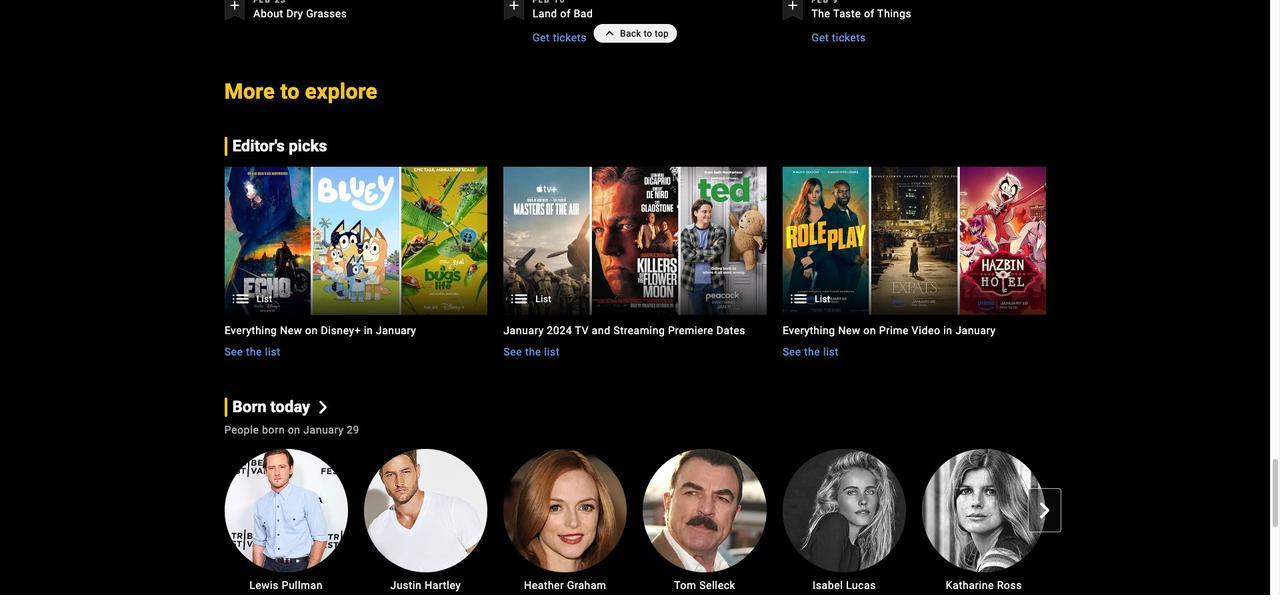 Task type: locate. For each thing, give the bounding box(es) containing it.
get tickets button down land of bad
[[533, 25, 592, 46]]

1 horizontal spatial get
[[812, 31, 829, 44]]

0 horizontal spatial on
[[288, 423, 301, 436]]

dates
[[717, 324, 746, 337]]

1 list from the left
[[265, 345, 281, 358]]

1 get tickets button from the left
[[533, 25, 592, 46]]

1 horizontal spatial tickets
[[832, 31, 866, 44]]

new left prime
[[839, 324, 861, 337]]

on left disney+
[[305, 324, 318, 337]]

2 in from the left
[[944, 324, 953, 337]]

1 see the list button from the left
[[225, 344, 281, 360]]

see
[[225, 345, 243, 358], [504, 345, 522, 358], [783, 345, 802, 358]]

chevron right inline image
[[317, 401, 329, 414], [1038, 502, 1054, 518]]

1 horizontal spatial new
[[839, 324, 861, 337]]

get tickets button down taste
[[812, 25, 872, 46]]

on for prime
[[864, 324, 877, 337]]

1 production art image from the left
[[225, 167, 488, 315]]

2 list group from the left
[[504, 167, 767, 315]]

get down land
[[533, 31, 550, 44]]

3 list from the left
[[815, 293, 831, 304]]

1 get from the left
[[533, 31, 550, 44]]

0 horizontal spatial get tickets
[[533, 31, 587, 44]]

2 list link from the left
[[504, 167, 767, 315]]

on left prime
[[864, 324, 877, 337]]

get tickets down land of bad
[[533, 31, 587, 44]]

on
[[305, 324, 318, 337], [864, 324, 877, 337], [288, 423, 301, 436]]

get down the
[[812, 31, 829, 44]]

0 vertical spatial chevron right inline image
[[317, 401, 329, 414]]

about dry grasses
[[253, 7, 347, 20]]

see the list button for january 2024 tv and streaming premiere dates
[[504, 344, 560, 360]]

1 list from the left
[[257, 293, 272, 304]]

0 horizontal spatial list
[[257, 293, 272, 304]]

in right disney+
[[364, 324, 373, 337]]

more
[[224, 79, 275, 104]]

list group for streaming
[[504, 167, 767, 315]]

1 horizontal spatial list
[[544, 345, 560, 358]]

bad
[[574, 7, 593, 20]]

get tickets button
[[533, 25, 592, 46], [812, 25, 872, 46]]

see for everything new on prime video in january
[[783, 345, 802, 358]]

list
[[257, 293, 272, 304], [536, 293, 552, 304], [815, 293, 831, 304]]

2 see from the left
[[504, 345, 522, 358]]

0 horizontal spatial tickets
[[553, 31, 587, 44]]

0 horizontal spatial chevron right inline image
[[317, 401, 329, 414]]

back to top button
[[594, 24, 677, 43]]

see the list button
[[225, 344, 281, 360], [504, 344, 560, 360], [783, 344, 839, 360]]

1 new from the left
[[280, 324, 302, 337]]

things
[[878, 7, 912, 20]]

editor's picks
[[232, 137, 327, 156]]

group containing everything new on disney+ in january
[[225, 167, 488, 360]]

1 horizontal spatial the
[[525, 345, 541, 358]]

add image left land
[[506, 0, 522, 13]]

tickets
[[553, 31, 587, 44], [832, 31, 866, 44]]

0 horizontal spatial of
[[560, 7, 571, 20]]

3 list from the left
[[824, 345, 839, 358]]

0 horizontal spatial get
[[533, 31, 550, 44]]

katharine ross
[[946, 579, 1023, 592]]

1 horizontal spatial of
[[864, 7, 875, 20]]

0 horizontal spatial add image
[[227, 0, 243, 13]]

list for everything new on prime video in january
[[815, 293, 831, 304]]

list for and
[[544, 345, 560, 358]]

2 horizontal spatial the
[[805, 345, 821, 358]]

everything
[[225, 324, 277, 337], [783, 324, 836, 337]]

to left 'top'
[[644, 28, 653, 39]]

to right more
[[280, 79, 300, 104]]

2 horizontal spatial add image
[[785, 0, 801, 13]]

lewis pullman link
[[224, 449, 348, 595]]

group containing january 2024 tv and streaming premiere dates
[[504, 167, 767, 360]]

2 everything from the left
[[783, 324, 836, 337]]

3 list group from the left
[[783, 167, 1046, 315]]

tickets for of
[[553, 31, 587, 44]]

list group for in
[[225, 167, 488, 315]]

of
[[560, 7, 571, 20], [864, 7, 875, 20]]

0 horizontal spatial see the list button
[[225, 344, 281, 360]]

expand less image
[[602, 24, 620, 43]]

january
[[376, 324, 416, 337], [504, 324, 544, 337], [956, 324, 996, 337], [304, 423, 344, 436]]

of right taste
[[864, 7, 875, 20]]

production art image for streaming
[[504, 167, 767, 315]]

0 horizontal spatial everything
[[225, 324, 277, 337]]

29
[[347, 423, 360, 436]]

1 horizontal spatial get tickets button
[[812, 25, 872, 46]]

production art image
[[225, 167, 488, 315], [504, 167, 767, 315], [783, 167, 1046, 315]]

1 horizontal spatial list group
[[504, 167, 767, 315]]

2 horizontal spatial see the list
[[783, 345, 839, 358]]

1 the from the left
[[246, 345, 262, 358]]

new
[[280, 324, 302, 337], [839, 324, 861, 337]]

1 in from the left
[[364, 324, 373, 337]]

0 horizontal spatial see the list
[[225, 345, 281, 358]]

1 see from the left
[[225, 345, 243, 358]]

lewis pullman
[[250, 579, 323, 592]]

1 everything from the left
[[225, 324, 277, 337]]

3 the from the left
[[805, 345, 821, 358]]

list down 2024
[[544, 345, 560, 358]]

2 horizontal spatial list group
[[783, 167, 1046, 315]]

the
[[246, 345, 262, 358], [525, 345, 541, 358], [805, 345, 821, 358]]

2 the from the left
[[525, 345, 541, 358]]

the for january 2024 tv and streaming premiere dates
[[525, 345, 541, 358]]

back to top
[[620, 28, 669, 39]]

everything new on prime video in january
[[783, 324, 996, 337]]

2 tickets from the left
[[832, 31, 866, 44]]

to
[[644, 28, 653, 39], [280, 79, 300, 104]]

list down everything new on disney+ in january
[[265, 345, 281, 358]]

list for january 2024 tv and streaming premiere dates
[[536, 293, 552, 304]]

video
[[912, 324, 941, 337]]

1 horizontal spatial everything
[[783, 324, 836, 337]]

2 see the list button from the left
[[504, 344, 560, 360]]

new inside everything new on prime video in january link
[[839, 324, 861, 337]]

list
[[265, 345, 281, 358], [544, 345, 560, 358], [824, 345, 839, 358]]

2 get tickets from the left
[[812, 31, 866, 44]]

streaming
[[614, 324, 665, 337]]

on right born
[[288, 423, 301, 436]]

0 horizontal spatial get tickets button
[[533, 25, 592, 46]]

1 horizontal spatial to
[[644, 28, 653, 39]]

list link for streaming
[[504, 167, 767, 315]]

land
[[533, 7, 558, 20]]

land of bad link
[[533, 0, 767, 20]]

1 get tickets from the left
[[533, 31, 587, 44]]

back
[[620, 28, 641, 39]]

picks
[[289, 137, 327, 156]]

list for prime
[[824, 345, 839, 358]]

people
[[224, 423, 259, 436]]

everything for everything new on disney+ in january
[[225, 324, 277, 337]]

2 of from the left
[[864, 7, 875, 20]]

list group
[[225, 167, 488, 315], [504, 167, 767, 315], [783, 167, 1046, 315]]

new left disney+
[[280, 324, 302, 337]]

list link for video
[[783, 167, 1046, 315]]

grasses
[[306, 7, 347, 20]]

1 horizontal spatial see
[[504, 345, 522, 358]]

1 horizontal spatial list
[[536, 293, 552, 304]]

2 production art image from the left
[[504, 167, 767, 315]]

lucas
[[846, 579, 876, 592]]

3 see the list button from the left
[[783, 344, 839, 360]]

in
[[364, 324, 373, 337], [944, 324, 953, 337]]

the for everything new on disney+ in january
[[246, 345, 262, 358]]

of left bad
[[560, 7, 571, 20]]

1 add image from the left
[[227, 0, 243, 13]]

1 horizontal spatial on
[[305, 324, 318, 337]]

3 see the list from the left
[[783, 345, 839, 358]]

1 horizontal spatial get tickets
[[812, 31, 866, 44]]

2 get tickets button from the left
[[812, 25, 872, 46]]

0 vertical spatial to
[[644, 28, 653, 39]]

1 horizontal spatial production art image
[[504, 167, 767, 315]]

1 vertical spatial to
[[280, 79, 300, 104]]

1 horizontal spatial see the list
[[504, 345, 560, 358]]

dry
[[287, 7, 303, 20]]

0 horizontal spatial the
[[246, 345, 262, 358]]

2 horizontal spatial list
[[815, 293, 831, 304]]

people born on january 29
[[224, 423, 360, 436]]

january 2024 tv and streaming premiere dates link
[[504, 323, 767, 339]]

katharine ross image
[[923, 449, 1046, 572]]

tickets down land of bad
[[553, 31, 587, 44]]

0 horizontal spatial see
[[225, 345, 243, 358]]

get tickets
[[533, 31, 587, 44], [812, 31, 866, 44]]

3 see from the left
[[783, 345, 802, 358]]

get for land of bad
[[533, 31, 550, 44]]

1 of from the left
[[560, 7, 571, 20]]

the taste of things link
[[812, 0, 1046, 20]]

3 list link from the left
[[783, 167, 1046, 315]]

list link
[[225, 167, 488, 315], [504, 167, 767, 315], [783, 167, 1046, 315]]

0 horizontal spatial production art image
[[225, 167, 488, 315]]

get tickets down taste
[[812, 31, 866, 44]]

1 horizontal spatial list link
[[504, 167, 767, 315]]

2 horizontal spatial production art image
[[783, 167, 1046, 315]]

get
[[533, 31, 550, 44], [812, 31, 829, 44]]

list down everything new on prime video in january
[[824, 345, 839, 358]]

2 horizontal spatial see the list button
[[783, 344, 839, 360]]

1 list link from the left
[[225, 167, 488, 315]]

1 horizontal spatial in
[[944, 324, 953, 337]]

1 horizontal spatial see the list button
[[504, 344, 560, 360]]

2 add image from the left
[[506, 0, 522, 13]]

add image
[[227, 0, 243, 13], [506, 0, 522, 13], [785, 0, 801, 13]]

2 see the list from the left
[[504, 345, 560, 358]]

tickets down taste
[[832, 31, 866, 44]]

2 get from the left
[[812, 31, 829, 44]]

2 horizontal spatial on
[[864, 324, 877, 337]]

2 list from the left
[[544, 345, 560, 358]]

group
[[225, 167, 488, 360], [504, 167, 767, 360], [783, 167, 1046, 360], [0, 167, 209, 315], [0, 167, 209, 315], [208, 449, 1062, 595], [224, 449, 348, 572], [364, 449, 488, 572], [504, 449, 627, 572], [643, 449, 767, 572], [783, 449, 907, 572], [923, 449, 1046, 572]]

3 production art image from the left
[[783, 167, 1046, 315]]

2 list from the left
[[536, 293, 552, 304]]

2 new from the left
[[839, 324, 861, 337]]

to for explore
[[280, 79, 300, 104]]

2 horizontal spatial list
[[824, 345, 839, 358]]

1 tickets from the left
[[553, 31, 587, 44]]

1 horizontal spatial add image
[[506, 0, 522, 13]]

0 horizontal spatial to
[[280, 79, 300, 104]]

add image left about
[[227, 0, 243, 13]]

tom
[[674, 579, 697, 592]]

in right video at bottom
[[944, 324, 953, 337]]

list link for in
[[225, 167, 488, 315]]

1 vertical spatial chevron right inline image
[[1038, 502, 1054, 518]]

0 horizontal spatial list
[[265, 345, 281, 358]]

3 add image from the left
[[785, 0, 801, 13]]

new inside 'everything new on disney+ in january' link
[[280, 324, 302, 337]]

2 horizontal spatial list link
[[783, 167, 1046, 315]]

2 horizontal spatial see
[[783, 345, 802, 358]]

today
[[271, 398, 310, 416]]

0 horizontal spatial new
[[280, 324, 302, 337]]

see the list
[[225, 345, 281, 358], [504, 345, 560, 358], [783, 345, 839, 358]]

2024
[[547, 324, 572, 337]]

1 list group from the left
[[225, 167, 488, 315]]

to inside button
[[644, 28, 653, 39]]

1 see the list from the left
[[225, 345, 281, 358]]

0 horizontal spatial list group
[[225, 167, 488, 315]]

see the list for january 2024 tv and streaming premiere dates
[[504, 345, 560, 358]]

everything new on disney+ in january
[[225, 324, 416, 337]]

prime
[[879, 324, 909, 337]]

january 2024 tv and streaming premiere dates
[[504, 324, 746, 337]]

0 horizontal spatial in
[[364, 324, 373, 337]]

katharine
[[946, 579, 995, 592]]

the taste of things
[[812, 7, 912, 20]]

justin hartley
[[391, 579, 461, 592]]

add image left the
[[785, 0, 801, 13]]

0 horizontal spatial list link
[[225, 167, 488, 315]]



Task type: vqa. For each thing, say whether or not it's contained in the screenshot.
Rate 5 image
no



Task type: describe. For each thing, give the bounding box(es) containing it.
hartley
[[425, 579, 461, 592]]

list for disney+
[[265, 345, 281, 358]]

1 horizontal spatial chevron right inline image
[[1038, 502, 1054, 518]]

disney+
[[321, 324, 361, 337]]

production art image for video
[[783, 167, 1046, 315]]

to for top
[[644, 28, 653, 39]]

isabel
[[813, 579, 843, 592]]

new for disney+
[[280, 324, 302, 337]]

tv
[[575, 324, 589, 337]]

katharine ross link
[[923, 449, 1046, 595]]

heather graham image
[[504, 449, 627, 572]]

justin
[[391, 579, 422, 592]]

on for disney+
[[305, 324, 318, 337]]

premiere
[[668, 324, 714, 337]]

everything new on disney+ in january link
[[225, 323, 488, 339]]

explore
[[305, 79, 378, 104]]

add image for the taste of things
[[785, 0, 801, 13]]

born
[[262, 423, 285, 436]]

lewis
[[250, 579, 279, 592]]

get tickets button for taste
[[812, 25, 872, 46]]

chevron right inline image inside born today link
[[317, 401, 329, 414]]

isabel lucas
[[813, 579, 876, 592]]

ross
[[998, 579, 1023, 592]]

january right disney+
[[376, 324, 416, 337]]

group containing everything new on prime video in january
[[783, 167, 1046, 360]]

get tickets for taste
[[812, 31, 866, 44]]

get for the taste of things
[[812, 31, 829, 44]]

taste
[[834, 7, 862, 20]]

everything for everything new on prime video in january
[[783, 324, 836, 337]]

january right video at bottom
[[956, 324, 996, 337]]

see the list button for everything new on disney+ in january
[[225, 344, 281, 360]]

see the list for everything new on prime video in january
[[783, 345, 839, 358]]

isabel lucas link
[[783, 449, 907, 595]]

tom selleck
[[674, 579, 736, 592]]

land of bad
[[533, 7, 593, 20]]

get tickets button for of
[[533, 25, 592, 46]]

list group for video
[[783, 167, 1046, 315]]

justin hartley link
[[364, 449, 488, 595]]

selleck
[[700, 579, 736, 592]]

pullman at tribeca film festival image
[[224, 449, 348, 572]]

about
[[253, 7, 284, 20]]

top
[[655, 28, 669, 39]]

heather graham link
[[504, 449, 627, 595]]

list for everything new on disney+ in january
[[257, 293, 272, 304]]

born today link
[[224, 398, 329, 417]]

the for everything new on prime video in january
[[805, 345, 821, 358]]

the
[[812, 7, 831, 20]]

add image for land of bad
[[506, 0, 522, 13]]

isabel lucas image
[[783, 449, 907, 572]]

heather
[[524, 579, 564, 592]]

heather graham
[[524, 579, 607, 592]]

on for january
[[288, 423, 301, 436]]

graham
[[567, 579, 607, 592]]

born
[[232, 398, 267, 416]]

born today
[[232, 398, 310, 416]]

editor's
[[232, 137, 285, 156]]

january left 29
[[304, 423, 344, 436]]

more to explore
[[224, 79, 378, 104]]

new for prime
[[839, 324, 861, 337]]

pullman
[[282, 579, 323, 592]]

see the list for everything new on disney+ in january
[[225, 345, 281, 358]]

january left 2024
[[504, 324, 544, 337]]

tom selleck link
[[643, 449, 767, 595]]

see the list button for everything new on prime video in january
[[783, 344, 839, 360]]

get tickets for of
[[533, 31, 587, 44]]

about dry grasses link
[[253, 0, 487, 20]]

tom selleck at an event for killers (2010) image
[[643, 449, 767, 572]]

and
[[592, 324, 611, 337]]

see for january 2024 tv and streaming premiere dates
[[504, 345, 522, 358]]

tickets for taste
[[832, 31, 866, 44]]

see for everything new on disney+ in january
[[225, 345, 243, 358]]

production art image for in
[[225, 167, 488, 315]]

justin hartley image
[[364, 449, 488, 572]]

everything new on prime video in january link
[[783, 323, 1046, 339]]

group containing lewis pullman
[[208, 449, 1062, 595]]



